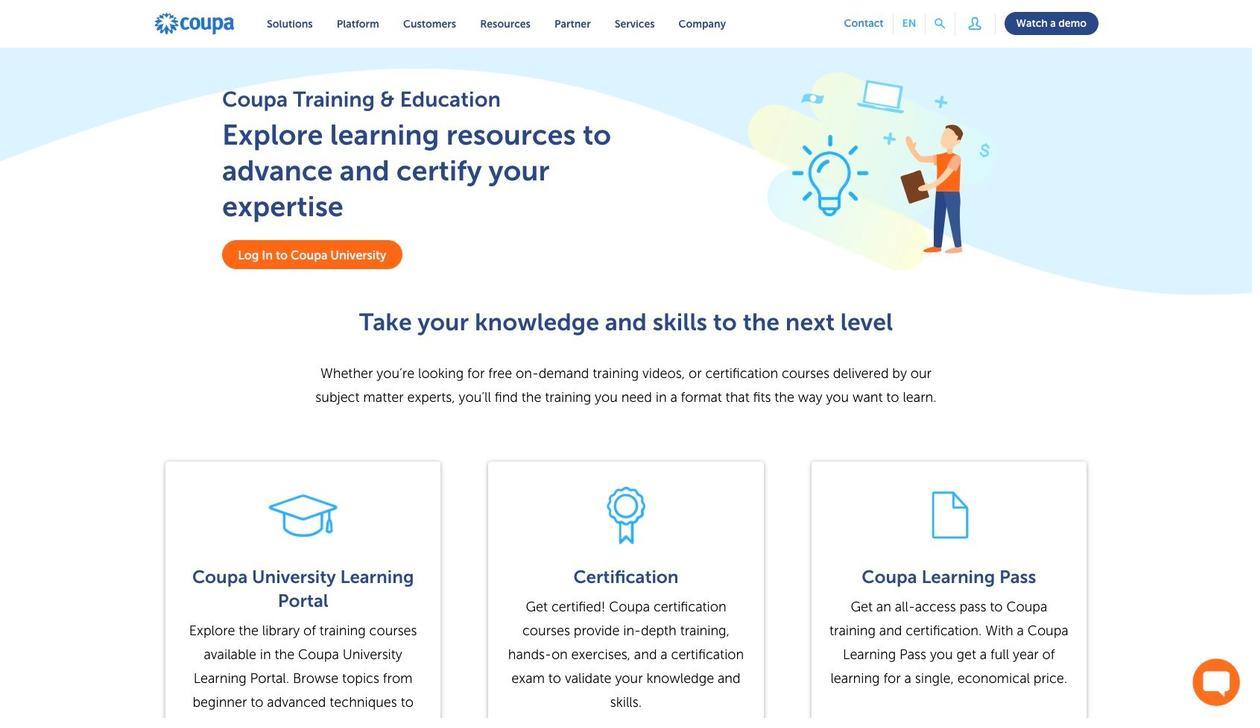 Task type: vqa. For each thing, say whether or not it's contained in the screenshot.
the Platform_user_centric image
yes



Task type: locate. For each thing, give the bounding box(es) containing it.
platform_user_centric image
[[965, 12, 986, 34]]

home image
[[154, 12, 236, 36]]

mag glass image
[[935, 18, 946, 29]]



Task type: describe. For each thing, give the bounding box(es) containing it.
training and education resources image
[[748, 72, 997, 271]]



